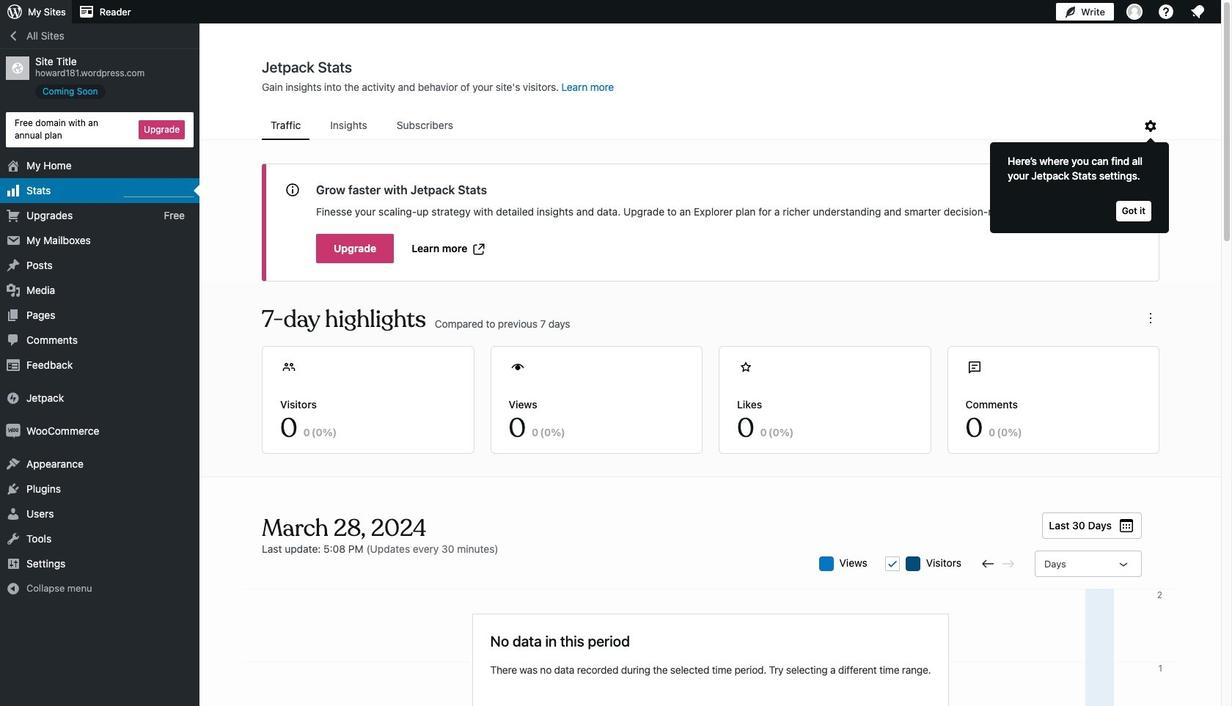 Task type: describe. For each thing, give the bounding box(es) containing it.
jetpack stats main content
[[200, 58, 1222, 707]]

manage your notifications image
[[1189, 3, 1207, 21]]

2 img image from the top
[[6, 424, 21, 438]]

my profile image
[[1127, 4, 1143, 20]]

none checkbox inside jetpack stats main content
[[885, 557, 900, 572]]

close image
[[1124, 182, 1142, 200]]



Task type: vqa. For each thing, say whether or not it's contained in the screenshot.
the top img
yes



Task type: locate. For each thing, give the bounding box(es) containing it.
0 vertical spatial img image
[[6, 391, 21, 405]]

menu
[[262, 112, 1142, 140]]

img image
[[6, 391, 21, 405], [6, 424, 21, 438]]

menu inside jetpack stats main content
[[262, 112, 1142, 140]]

None checkbox
[[885, 557, 900, 572]]

1 img image from the top
[[6, 391, 21, 405]]

help image
[[1158, 3, 1175, 21]]

1 vertical spatial img image
[[6, 424, 21, 438]]

tooltip
[[983, 135, 1170, 233]]

highest hourly views 0 image
[[124, 188, 194, 197]]



